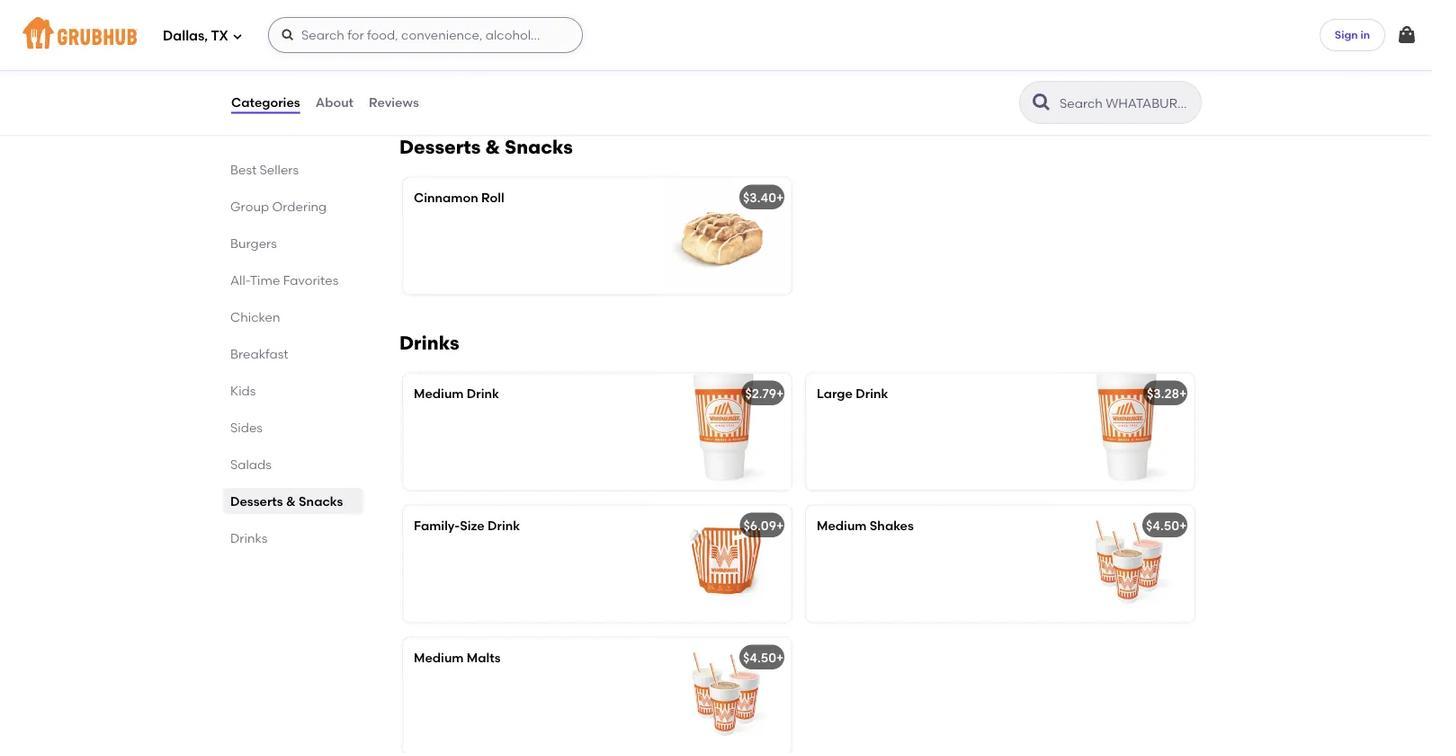 Task type: locate. For each thing, give the bounding box(es) containing it.
medium drink image
[[657, 374, 792, 491]]

(1),
[[414, 56, 430, 71]]

what's on it: grilled chicken filet (garden salad), shredded cheese (1), grape tomatoes (6), matchstick carrots (1)
[[414, 20, 628, 90]]

$4.50 + for malts
[[743, 651, 784, 666]]

desserts & snacks up roll on the top left of the page
[[399, 136, 573, 159]]

0 vertical spatial desserts
[[399, 136, 481, 159]]

favorites
[[283, 273, 338, 288]]

size
[[460, 519, 485, 534]]

drink for large drink
[[856, 386, 888, 402]]

0 vertical spatial snacks
[[505, 136, 573, 159]]

& down salads tab
[[286, 494, 296, 509]]

what's
[[414, 20, 456, 35]]

1 horizontal spatial snacks
[[505, 136, 573, 159]]

$6.09 +
[[743, 519, 784, 534]]

1 horizontal spatial desserts & snacks
[[399, 136, 573, 159]]

0 horizontal spatial desserts & snacks
[[230, 494, 343, 509]]

svg image
[[1396, 24, 1418, 46], [281, 28, 295, 42], [232, 31, 243, 42]]

& up roll on the top left of the page
[[485, 136, 500, 159]]

drink
[[467, 386, 499, 402], [856, 386, 888, 402], [488, 519, 520, 534]]

chicken up shredded
[[538, 20, 588, 35]]

it:
[[480, 20, 492, 35]]

1 vertical spatial $4.50
[[743, 651, 776, 666]]

0 vertical spatial chicken
[[538, 20, 588, 35]]

1 vertical spatial $4.50 +
[[743, 651, 784, 666]]

medium drink
[[414, 386, 499, 402]]

cinnamon roll image
[[657, 178, 792, 295]]

1 horizontal spatial chicken
[[538, 20, 588, 35]]

1 vertical spatial chicken
[[230, 309, 280, 325]]

ordering
[[272, 199, 327, 214]]

$3.40 +
[[743, 190, 784, 206]]

desserts & snacks
[[399, 136, 573, 159], [230, 494, 343, 509]]

$4.50 +
[[1146, 519, 1187, 534], [743, 651, 784, 666]]

group
[[230, 199, 269, 214]]

0 horizontal spatial $4.50 +
[[743, 651, 784, 666]]

1 vertical spatial desserts & snacks
[[230, 494, 343, 509]]

matchstick
[[561, 56, 628, 71]]

large drink image
[[1060, 374, 1195, 491]]

malts
[[467, 651, 501, 666]]

desserts & snacks down salads tab
[[230, 494, 343, 509]]

(1)
[[463, 74, 476, 90]]

0 horizontal spatial chicken
[[230, 309, 280, 325]]

0 horizontal spatial snacks
[[299, 494, 343, 509]]

1 vertical spatial &
[[286, 494, 296, 509]]

about
[[315, 95, 354, 110]]

1 horizontal spatial $4.50
[[1146, 519, 1179, 534]]

0 horizontal spatial desserts
[[230, 494, 283, 509]]

0 horizontal spatial &
[[286, 494, 296, 509]]

+
[[776, 190, 784, 206], [776, 386, 784, 402], [1179, 386, 1187, 402], [776, 519, 784, 534], [1179, 519, 1187, 534], [776, 651, 784, 666]]

0 horizontal spatial drinks
[[230, 531, 267, 546]]

1 vertical spatial medium
[[817, 519, 867, 534]]

$3.40
[[743, 190, 776, 206]]

salads
[[230, 457, 272, 472]]

medium for medium drink
[[414, 386, 464, 402]]

+ for medium malts
[[776, 651, 784, 666]]

drinks up medium drink
[[399, 332, 459, 355]]

all-time favorites
[[230, 273, 338, 288]]

sign in
[[1335, 28, 1370, 41]]

snacks
[[505, 136, 573, 159], [299, 494, 343, 509]]

&
[[485, 136, 500, 159], [286, 494, 296, 509]]

snacks down salads tab
[[299, 494, 343, 509]]

& inside desserts & snacks tab
[[286, 494, 296, 509]]

0 horizontal spatial $4.50
[[743, 651, 776, 666]]

snacks down (6),
[[505, 136, 573, 159]]

categories button
[[230, 70, 301, 135]]

0 vertical spatial desserts & snacks
[[399, 136, 573, 159]]

filet
[[591, 20, 616, 35]]

salads tab
[[230, 455, 356, 474]]

chicken up the breakfast
[[230, 309, 280, 325]]

large
[[817, 386, 853, 402]]

all-time favorites tab
[[230, 271, 356, 290]]

drinks tab
[[230, 529, 356, 548]]

$2.79
[[745, 386, 776, 402]]

1 vertical spatial desserts
[[230, 494, 283, 509]]

desserts up cinnamon
[[399, 136, 481, 159]]

+ for family-size drink
[[776, 519, 784, 534]]

0 vertical spatial $4.50
[[1146, 519, 1179, 534]]

medium for medium malts
[[414, 651, 464, 666]]

$4.50
[[1146, 519, 1179, 534], [743, 651, 776, 666]]

desserts
[[399, 136, 481, 159], [230, 494, 283, 509]]

$6.09
[[743, 519, 776, 534]]

1 horizontal spatial desserts
[[399, 136, 481, 159]]

tomatoes
[[475, 56, 536, 71]]

2 vertical spatial medium
[[414, 651, 464, 666]]

1 horizontal spatial $4.50 +
[[1146, 519, 1187, 534]]

medium
[[414, 386, 464, 402], [817, 519, 867, 534], [414, 651, 464, 666]]

chicken inside chicken tab
[[230, 309, 280, 325]]

+ for cinnamon roll
[[776, 190, 784, 206]]

shakes
[[870, 519, 914, 534]]

1 horizontal spatial &
[[485, 136, 500, 159]]

0 vertical spatial $4.50 +
[[1146, 519, 1187, 534]]

0 vertical spatial medium
[[414, 386, 464, 402]]

tx
[[211, 28, 228, 44]]

1 vertical spatial snacks
[[299, 494, 343, 509]]

(6),
[[539, 56, 558, 71]]

drinks
[[399, 332, 459, 355], [230, 531, 267, 546]]

medium shakes
[[817, 519, 914, 534]]

chicken
[[538, 20, 588, 35], [230, 309, 280, 325]]

0 vertical spatial drinks
[[399, 332, 459, 355]]

desserts down the salads
[[230, 494, 283, 509]]

categories
[[231, 95, 300, 110]]

drinks down desserts & snacks tab
[[230, 531, 267, 546]]

1 vertical spatial drinks
[[230, 531, 267, 546]]



Task type: describe. For each thing, give the bounding box(es) containing it.
grape
[[433, 56, 473, 71]]

desserts & snacks inside tab
[[230, 494, 343, 509]]

kids
[[230, 383, 256, 399]]

grilled
[[495, 20, 535, 35]]

$3.28 +
[[1147, 386, 1187, 402]]

desserts inside tab
[[230, 494, 283, 509]]

sign
[[1335, 28, 1358, 41]]

Search WHATABURGER search field
[[1058, 94, 1196, 112]]

snacks inside tab
[[299, 494, 343, 509]]

cinnamon
[[414, 190, 478, 206]]

$3.28
[[1147, 386, 1179, 402]]

cinnamon roll
[[414, 190, 504, 206]]

2 horizontal spatial svg image
[[1396, 24, 1418, 46]]

$4.50 for medium malts
[[743, 651, 776, 666]]

reviews button
[[368, 70, 420, 135]]

medium shakes image
[[1060, 507, 1195, 623]]

medium malts image
[[657, 639, 792, 754]]

shredded
[[514, 38, 574, 53]]

carrots
[[414, 74, 460, 90]]

burgers tab
[[230, 234, 356, 253]]

chicken tab
[[230, 308, 356, 327]]

1 horizontal spatial drinks
[[399, 332, 459, 355]]

garden salad image
[[657, 0, 792, 99]]

$4.50 + for shakes
[[1146, 519, 1187, 534]]

medium for medium shakes
[[817, 519, 867, 534]]

+ for medium drink
[[776, 386, 784, 402]]

group ordering
[[230, 199, 327, 214]]

search icon image
[[1031, 92, 1053, 113]]

all-
[[230, 273, 250, 288]]

0 horizontal spatial svg image
[[232, 31, 243, 42]]

what's on it: grilled chicken filet (garden salad), shredded cheese (1), grape tomatoes (6), matchstick carrots (1) button
[[403, 0, 792, 99]]

Search for food, convenience, alcohol... search field
[[268, 17, 583, 53]]

best sellers tab
[[230, 160, 356, 179]]

family-size drink image
[[657, 507, 792, 623]]

drink for medium drink
[[467, 386, 499, 402]]

(garden
[[414, 38, 465, 53]]

dallas, tx
[[163, 28, 228, 44]]

on
[[459, 20, 477, 35]]

reviews
[[369, 95, 419, 110]]

burgers
[[230, 236, 277, 251]]

kids tab
[[230, 381, 356, 400]]

+ for medium shakes
[[1179, 519, 1187, 534]]

best sellers
[[230, 162, 299, 177]]

salad),
[[468, 38, 511, 53]]

large drink
[[817, 386, 888, 402]]

roll
[[481, 190, 504, 206]]

desserts & snacks tab
[[230, 492, 356, 511]]

$2.79 +
[[745, 386, 784, 402]]

family-
[[414, 519, 460, 534]]

medium malts
[[414, 651, 501, 666]]

sign in button
[[1320, 19, 1385, 51]]

sides tab
[[230, 418, 356, 437]]

time
[[250, 273, 280, 288]]

breakfast
[[230, 346, 288, 362]]

sides
[[230, 420, 263, 435]]

0 vertical spatial &
[[485, 136, 500, 159]]

sellers
[[260, 162, 299, 177]]

breakfast tab
[[230, 345, 356, 363]]

best
[[230, 162, 257, 177]]

1 horizontal spatial svg image
[[281, 28, 295, 42]]

chicken inside 'what's on it: grilled chicken filet (garden salad), shredded cheese (1), grape tomatoes (6), matchstick carrots (1)'
[[538, 20, 588, 35]]

group ordering tab
[[230, 197, 356, 216]]

+ for large drink
[[1179, 386, 1187, 402]]

$4.50 for medium shakes
[[1146, 519, 1179, 534]]

in
[[1361, 28, 1370, 41]]

about button
[[315, 70, 355, 135]]

cheese
[[577, 38, 623, 53]]

family-size drink
[[414, 519, 520, 534]]

drinks inside tab
[[230, 531, 267, 546]]

dallas,
[[163, 28, 208, 44]]

main navigation navigation
[[0, 0, 1432, 70]]



Task type: vqa. For each thing, say whether or not it's contained in the screenshot.
right $4.50 +
yes



